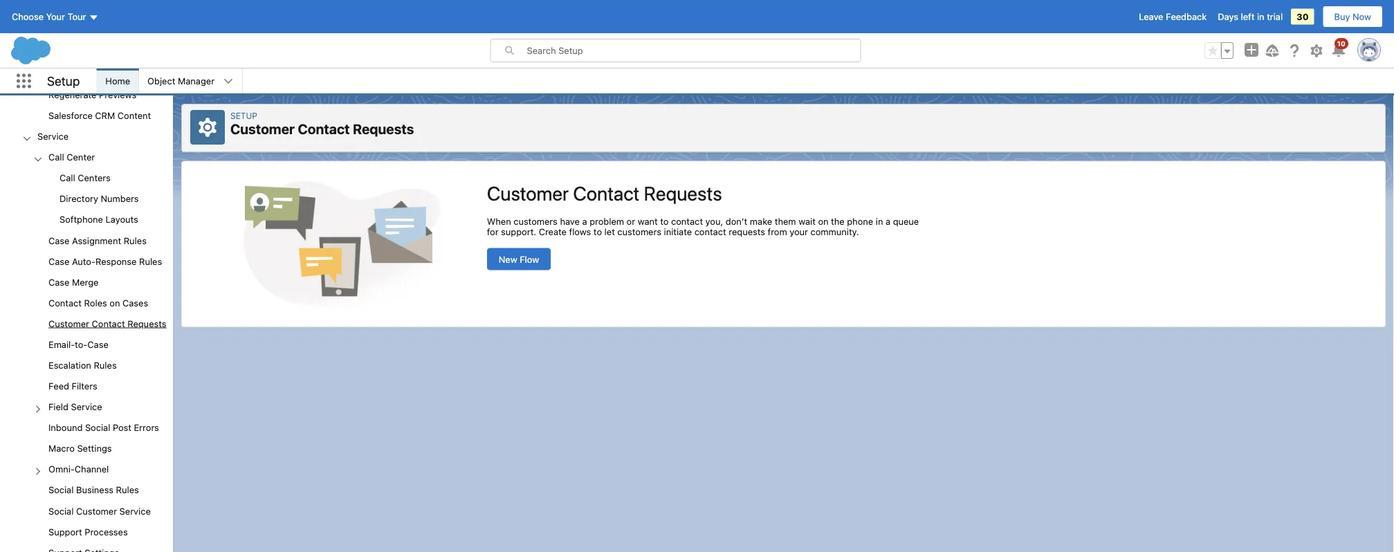Task type: locate. For each thing, give the bounding box(es) containing it.
customer up email-
[[48, 318, 89, 329]]

contact
[[672, 216, 703, 227], [695, 227, 727, 237]]

center
[[67, 152, 95, 162]]

service down filters
[[71, 402, 102, 412]]

2 vertical spatial social
[[48, 506, 74, 516]]

your
[[790, 227, 809, 237]]

from
[[768, 227, 788, 237]]

email-
[[48, 339, 75, 350]]

a left 'queue'
[[886, 216, 891, 227]]

case assignment rules link
[[48, 235, 147, 248]]

2 horizontal spatial requests
[[644, 182, 723, 205]]

case left auto-
[[48, 256, 70, 266]]

group containing call centers
[[0, 169, 173, 231]]

social business rules link
[[48, 485, 139, 498]]

content
[[118, 110, 151, 121]]

auto-
[[72, 256, 96, 266]]

numbers
[[101, 194, 139, 204]]

service down salesforce
[[37, 131, 69, 141]]

0 horizontal spatial on
[[110, 298, 120, 308]]

your
[[46, 11, 65, 22]]

case assignment rules
[[48, 235, 147, 246]]

customer down setup link
[[231, 121, 295, 137]]

contact inside the setup customer contact requests
[[298, 121, 350, 137]]

case
[[48, 235, 70, 246], [48, 256, 70, 266], [48, 277, 70, 287], [87, 339, 109, 350]]

1 horizontal spatial a
[[886, 216, 891, 227]]

centers
[[78, 173, 111, 183]]

10
[[1338, 39, 1346, 47]]

support processes
[[48, 527, 128, 537]]

1 horizontal spatial customer contact requests
[[487, 182, 723, 205]]

call down call center link
[[60, 173, 75, 183]]

choose your tour
[[12, 11, 86, 22]]

have
[[560, 216, 580, 227]]

call down service "link"
[[48, 152, 64, 162]]

crm
[[95, 110, 115, 121]]

to right want
[[661, 216, 669, 227]]

0 horizontal spatial customer contact requests
[[48, 318, 166, 329]]

days left in trial
[[1219, 11, 1284, 22]]

10 button
[[1331, 38, 1349, 59]]

case auto-response rules
[[48, 256, 162, 266]]

1 vertical spatial setup
[[231, 111, 257, 120]]

1 vertical spatial customer contact requests
[[48, 318, 166, 329]]

1 horizontal spatial setup
[[231, 111, 257, 120]]

0 horizontal spatial a
[[583, 216, 587, 227]]

object manager
[[148, 76, 215, 86]]

support
[[48, 527, 82, 537]]

rules inside 'case assignment rules' link
[[124, 235, 147, 246]]

service up processes
[[120, 506, 151, 516]]

call for call center
[[48, 152, 64, 162]]

2 vertical spatial service
[[120, 506, 151, 516]]

you,
[[706, 216, 724, 227]]

problem
[[590, 216, 624, 227]]

0 vertical spatial customer contact requests
[[487, 182, 723, 205]]

in right left
[[1258, 11, 1265, 22]]

case down softphone
[[48, 235, 70, 246]]

group
[[0, 0, 173, 127], [1205, 42, 1234, 59], [0, 148, 173, 552], [0, 169, 173, 231]]

assignment
[[72, 235, 121, 246]]

queue
[[893, 216, 919, 227]]

rules inside the case auto-response rules link
[[139, 256, 162, 266]]

the
[[832, 216, 845, 227]]

rules up filters
[[94, 360, 117, 371]]

1 horizontal spatial on
[[819, 216, 829, 227]]

0 horizontal spatial in
[[876, 216, 884, 227]]

0 vertical spatial on
[[819, 216, 829, 227]]

social inside social customer service link
[[48, 506, 74, 516]]

1 horizontal spatial requests
[[353, 121, 414, 137]]

0 horizontal spatial service
[[37, 131, 69, 141]]

1 vertical spatial in
[[876, 216, 884, 227]]

to left let
[[594, 227, 602, 237]]

settings
[[77, 443, 112, 454]]

call
[[48, 152, 64, 162], [60, 173, 75, 183]]

2 vertical spatial requests
[[128, 318, 166, 329]]

social up "support"
[[48, 506, 74, 516]]

0 vertical spatial call
[[48, 152, 64, 162]]

case for case auto-response rules
[[48, 256, 70, 266]]

don't
[[726, 216, 748, 227]]

cases
[[123, 298, 148, 308]]

social down the omni-
[[48, 485, 74, 495]]

errors
[[134, 423, 159, 433]]

social
[[85, 423, 110, 433], [48, 485, 74, 495], [48, 506, 74, 516]]

in right phone
[[876, 216, 884, 227]]

post
[[113, 423, 131, 433]]

contact roles on cases link
[[48, 298, 148, 310]]

1 horizontal spatial to
[[661, 216, 669, 227]]

1 vertical spatial on
[[110, 298, 120, 308]]

setup for setup customer contact requests
[[231, 111, 257, 120]]

field service
[[48, 402, 102, 412]]

contact inside the customer contact requests link
[[92, 318, 125, 329]]

salesforce
[[48, 110, 93, 121]]

Search Setup text field
[[527, 39, 861, 62]]

filters
[[72, 381, 97, 391]]

1 horizontal spatial in
[[1258, 11, 1265, 22]]

requests
[[353, 121, 414, 137], [644, 182, 723, 205], [128, 318, 166, 329]]

0 vertical spatial requests
[[353, 121, 414, 137]]

setup inside the setup customer contact requests
[[231, 111, 257, 120]]

on left the the
[[819, 216, 829, 227]]

social up settings
[[85, 423, 110, 433]]

customers left have
[[514, 216, 558, 227]]

macro settings
[[48, 443, 112, 454]]

rules down layouts
[[124, 235, 147, 246]]

1 horizontal spatial service
[[71, 402, 102, 412]]

feed
[[48, 381, 69, 391]]

choose
[[12, 11, 44, 22]]

rules right the business
[[116, 485, 139, 495]]

community.
[[811, 227, 859, 237]]

social for business
[[48, 485, 74, 495]]

leave feedback
[[1140, 11, 1207, 22]]

initiate
[[664, 227, 692, 237]]

on right roles
[[110, 298, 120, 308]]

0 vertical spatial social
[[85, 423, 110, 433]]

0 horizontal spatial requests
[[128, 318, 166, 329]]

social inside social business rules link
[[48, 485, 74, 495]]

a right have
[[583, 216, 587, 227]]

macro
[[48, 443, 75, 454]]

2 horizontal spatial service
[[120, 506, 151, 516]]

1 a from the left
[[583, 216, 587, 227]]

in
[[1258, 11, 1265, 22], [876, 216, 884, 227]]

flow
[[520, 254, 539, 264]]

social customer service link
[[48, 506, 151, 518]]

0 vertical spatial setup
[[47, 74, 80, 88]]

flows
[[569, 227, 591, 237]]

regenerate previews
[[48, 89, 136, 100]]

customer contact requests up problem
[[487, 182, 723, 205]]

case for case assignment rules
[[48, 235, 70, 246]]

softphone layouts link
[[60, 214, 138, 227]]

customer contact requests inside tree item
[[48, 318, 166, 329]]

home link
[[97, 69, 139, 93]]

service
[[37, 131, 69, 141], [71, 402, 102, 412], [120, 506, 151, 516]]

customers right let
[[618, 227, 662, 237]]

customer up support.
[[487, 182, 569, 205]]

customer
[[231, 121, 295, 137], [487, 182, 569, 205], [48, 318, 89, 329], [76, 506, 117, 516]]

customer contact requests down contact roles on cases link
[[48, 318, 166, 329]]

omni-channel link
[[48, 464, 109, 477]]

0 horizontal spatial setup
[[47, 74, 80, 88]]

requests inside the setup customer contact requests
[[353, 121, 414, 137]]

1 vertical spatial social
[[48, 485, 74, 495]]

0 vertical spatial in
[[1258, 11, 1265, 22]]

object manager link
[[139, 69, 223, 93]]

0 horizontal spatial customers
[[514, 216, 558, 227]]

1 vertical spatial call
[[60, 173, 75, 183]]

on
[[819, 216, 829, 227], [110, 298, 120, 308]]

channel
[[75, 464, 109, 475]]

2 a from the left
[[886, 216, 891, 227]]

directory numbers
[[60, 194, 139, 204]]

or
[[627, 216, 636, 227]]

rules right response
[[139, 256, 162, 266]]

leave
[[1140, 11, 1164, 22]]

new flow
[[499, 254, 539, 264]]

1 horizontal spatial customers
[[618, 227, 662, 237]]

case left "merge"
[[48, 277, 70, 287]]

previews
[[99, 89, 136, 100]]



Task type: vqa. For each thing, say whether or not it's contained in the screenshot.
the Assignment
yes



Task type: describe. For each thing, give the bounding box(es) containing it.
requests
[[729, 227, 766, 237]]

service tree item
[[0, 127, 173, 552]]

customer contact requests tree item
[[0, 314, 173, 335]]

setup customer contact requests
[[231, 111, 414, 137]]

setup for setup
[[47, 74, 80, 88]]

email-to-case link
[[48, 339, 109, 352]]

new
[[499, 254, 518, 264]]

choose your tour button
[[11, 6, 99, 28]]

social inside inbound social post errors link
[[85, 423, 110, 433]]

merge
[[72, 277, 99, 287]]

setup link
[[231, 111, 257, 120]]

omni-channel
[[48, 464, 109, 475]]

inbound social post errors
[[48, 423, 159, 433]]

feedback
[[1167, 11, 1207, 22]]

social business rules
[[48, 485, 139, 495]]

directory
[[60, 194, 98, 204]]

home
[[105, 76, 130, 86]]

manager
[[178, 76, 215, 86]]

leave feedback link
[[1140, 11, 1207, 22]]

call center tree item
[[0, 148, 173, 231]]

create
[[539, 227, 567, 237]]

phone
[[848, 216, 874, 227]]

on inside when customers have a problem or want to contact you, don't make them wait on the phone in a queue for support. create flows to let customers initiate contact requests from your community.
[[819, 216, 829, 227]]

left
[[1242, 11, 1255, 22]]

when
[[487, 216, 511, 227]]

customer contact requests link
[[48, 318, 166, 331]]

let
[[605, 227, 615, 237]]

customer down social business rules link
[[76, 506, 117, 516]]

social for customer
[[48, 506, 74, 516]]

regenerate
[[48, 89, 97, 100]]

layouts
[[106, 214, 138, 225]]

escalation rules link
[[48, 360, 117, 373]]

to-
[[75, 339, 87, 350]]

rules inside social business rules link
[[116, 485, 139, 495]]

buy now button
[[1323, 6, 1384, 28]]

field
[[48, 402, 69, 412]]

service link
[[37, 131, 69, 144]]

in inside when customers have a problem or want to contact you, don't make them wait on the phone in a queue for support. create flows to let customers initiate contact requests from your community.
[[876, 216, 884, 227]]

omni-
[[48, 464, 75, 475]]

feed filters link
[[48, 381, 97, 393]]

case down the customer contact requests link
[[87, 339, 109, 350]]

support processes link
[[48, 527, 128, 539]]

business
[[76, 485, 114, 495]]

contact inside contact roles on cases link
[[48, 298, 82, 308]]

call center
[[48, 152, 95, 162]]

softphone
[[60, 214, 103, 225]]

call for call centers
[[60, 173, 75, 183]]

processes
[[85, 527, 128, 537]]

contact left you,
[[672, 216, 703, 227]]

roles
[[84, 298, 107, 308]]

macro settings link
[[48, 443, 112, 456]]

salesforce crm content
[[48, 110, 151, 121]]

30
[[1297, 11, 1309, 22]]

days
[[1219, 11, 1239, 22]]

now
[[1353, 11, 1372, 22]]

requests inside tree item
[[128, 318, 166, 329]]

feed filters
[[48, 381, 97, 391]]

directory numbers link
[[60, 194, 139, 206]]

case merge link
[[48, 277, 99, 289]]

customer inside tree item
[[48, 318, 89, 329]]

case merge
[[48, 277, 99, 287]]

make
[[750, 216, 773, 227]]

on inside service tree item
[[110, 298, 120, 308]]

object
[[148, 76, 175, 86]]

new flow button
[[487, 248, 551, 270]]

1 vertical spatial requests
[[644, 182, 723, 205]]

field service link
[[48, 402, 102, 414]]

call centers link
[[60, 173, 111, 185]]

group containing regenerate previews
[[0, 0, 173, 127]]

contact right initiate
[[695, 227, 727, 237]]

social customer service
[[48, 506, 151, 516]]

buy now
[[1335, 11, 1372, 22]]

buy
[[1335, 11, 1351, 22]]

group containing call center
[[0, 148, 173, 552]]

call center link
[[48, 152, 95, 164]]

for
[[487, 227, 499, 237]]

case for case merge
[[48, 277, 70, 287]]

trial
[[1268, 11, 1284, 22]]

support.
[[501, 227, 537, 237]]

email-to-case
[[48, 339, 109, 350]]

softphone layouts
[[60, 214, 138, 225]]

1 vertical spatial service
[[71, 402, 102, 412]]

when customers have a problem or want to contact you, don't make them wait on the phone in a queue for support. create flows to let customers initiate contact requests from your community.
[[487, 216, 919, 237]]

0 horizontal spatial to
[[594, 227, 602, 237]]

contact roles on cases
[[48, 298, 148, 308]]

case auto-response rules link
[[48, 256, 162, 269]]

rules inside escalation rules link
[[94, 360, 117, 371]]

0 vertical spatial service
[[37, 131, 69, 141]]

response
[[96, 256, 137, 266]]

customer inside the setup customer contact requests
[[231, 121, 295, 137]]

regenerate previews link
[[48, 89, 136, 102]]

salesforce crm content link
[[48, 110, 151, 123]]



